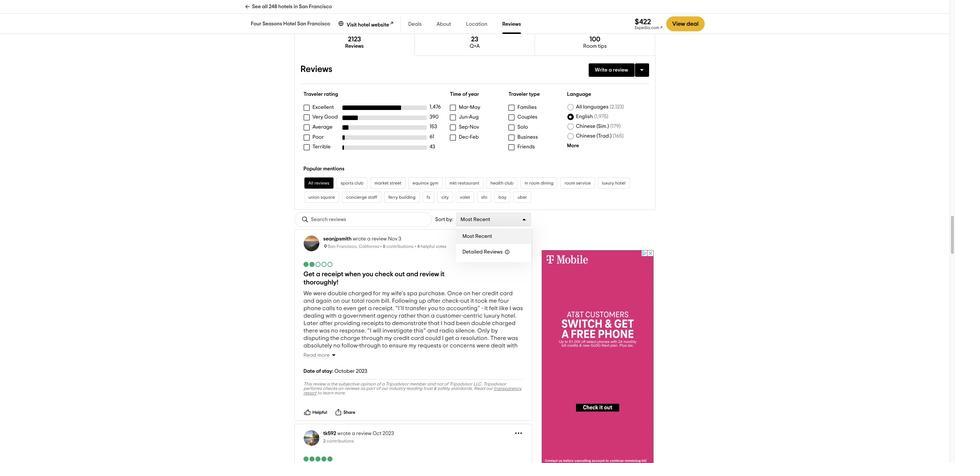 Task type: vqa. For each thing, say whether or not it's contained in the screenshot.
Save to a trip image corresponding to 1. Thai Akha Cooking School
no



Task type: locate. For each thing, give the bounding box(es) containing it.
in
[[294, 4, 298, 9], [525, 181, 528, 185], [336, 358, 340, 364]]

seanjpsmith
[[323, 237, 352, 242]]

advertisement region
[[542, 251, 654, 463]]

the left charge
[[330, 335, 339, 341]]

out inside get a receipt when you check out and review it thoroughly!
[[395, 271, 405, 278]]

there down or
[[440, 350, 454, 356]]

1 horizontal spatial traveler
[[509, 92, 528, 97]]

wrote for seanjpsmith
[[353, 237, 366, 242]]

1 vertical spatial all
[[308, 181, 313, 185]]

0 vertical spatial were
[[313, 291, 326, 297]]

write a review
[[595, 68, 628, 73]]

0 vertical spatial with
[[326, 313, 337, 319]]

most recent up detailed
[[462, 234, 492, 239]]

four
[[498, 298, 509, 304]]

my up bill.
[[382, 291, 390, 297]]

2123 reviews
[[345, 36, 364, 49]]

) for 165
[[622, 134, 624, 139]]

valet button
[[456, 192, 474, 203]]

service inside we were double charged for my wife's spa purchase. once on her credit card and again on our total room bill. following up after check-out it took me four phone calls to even get a receipt. "i'll transfer you to accounting" - it felt like i was dealing with a government agency rather than a customer-centric luxury hotel. later after providing receipts to demonstrate that i had been double charged there was no response. "i will investigate this" and radio silence. only by disputing the charge through my credit card could i get a resolution. there was absolutely no follow-through to ensure my requests or concerns were dealt with and zero service recovery.    aside from that fiasco there was an awkward experience in the lobby area where a guest who was seemingly wearing only a robe
[[329, 350, 349, 356]]

traveler rating
[[304, 92, 338, 97]]

2 horizontal spatial our
[[486, 387, 493, 391]]

as
[[361, 387, 365, 391]]

0 horizontal spatial luxury
[[484, 313, 500, 319]]

contributions down tk592
[[327, 439, 354, 444]]

wrote inside tk592 wrote a review oct 2023 2 contributions
[[337, 431, 351, 437]]

0 horizontal spatial all
[[308, 181, 313, 185]]

it up purchase.
[[441, 271, 445, 278]]

0 horizontal spatial after
[[320, 321, 333, 327]]

our right llc.
[[486, 387, 493, 391]]

card up four
[[500, 291, 513, 297]]

get
[[304, 271, 315, 278]]

1 vertical spatial hotel
[[615, 181, 626, 185]]

2023 right "oct"
[[383, 431, 394, 437]]

43
[[430, 144, 435, 149]]

1 tripadvisor from the left
[[386, 382, 409, 387]]

2 horizontal spatial tripadvisor
[[483, 382, 506, 387]]

0 horizontal spatial our
[[341, 298, 350, 304]]

0 horizontal spatial wrote
[[337, 431, 351, 437]]

0 horizontal spatial contributions
[[327, 439, 354, 444]]

reviews right detailed
[[484, 250, 503, 255]]

-
[[481, 306, 483, 312]]

and up spa
[[406, 271, 418, 278]]

with right dealt
[[507, 343, 518, 349]]

area
[[369, 358, 382, 364]]

expedia.com
[[635, 26, 659, 30]]

0 horizontal spatial read
[[304, 353, 316, 358]]

1 horizontal spatial card
[[500, 291, 513, 297]]

1 horizontal spatial that
[[428, 321, 440, 327]]

on up calls
[[333, 298, 340, 304]]

0 horizontal spatial nov
[[388, 237, 397, 242]]

a right part
[[382, 382, 385, 387]]

concierge
[[346, 195, 367, 200]]

reviews left as
[[344, 387, 360, 391]]

i right 'like'
[[510, 306, 511, 312]]

1 vertical spatial after
[[320, 321, 333, 327]]

2,123
[[612, 105, 623, 110]]

excellent
[[313, 105, 334, 110]]

luxury inside we were double charged for my wife's spa purchase. once on her credit card and again on our total room bill. following up after check-out it took me four phone calls to even get a receipt. "i'll transfer you to accounting" - it felt like i was dealing with a government agency rather than a customer-centric luxury hotel. later after providing receipts to demonstrate that i had been double charged there was no response. "i will investigate this" and radio silence. only by disputing the charge through my credit card could i get a resolution. there was absolutely no follow-through to ensure my requests or concerns were dealt with and zero service recovery.    aside from that fiasco there was an awkward experience in the lobby area where a guest who was seemingly wearing only a robe
[[484, 313, 500, 319]]

0 vertical spatial luxury
[[602, 181, 614, 185]]

0 vertical spatial the
[[330, 335, 339, 341]]

you right when
[[362, 271, 373, 278]]

hotel
[[358, 22, 370, 28], [615, 181, 626, 185]]

that
[[428, 321, 440, 327], [409, 350, 420, 356]]

i up or
[[442, 335, 444, 341]]

get down radio
[[445, 335, 454, 341]]

0 horizontal spatial with
[[326, 313, 337, 319]]

charge
[[341, 335, 360, 341]]

0 vertical spatial get
[[358, 306, 367, 312]]

0 horizontal spatial room
[[366, 298, 380, 304]]

0 horizontal spatial that
[[409, 350, 420, 356]]

chinese down chinese (sim.) ( 179 )
[[576, 134, 596, 139]]

luxury down felt
[[484, 313, 500, 319]]

Search search field
[[311, 217, 366, 223]]

hotel for visit
[[358, 22, 370, 28]]

mar-may
[[459, 105, 480, 110]]

2 chinese from the top
[[576, 134, 596, 139]]

experience
[[304, 358, 334, 364]]

most right 'by:'
[[461, 217, 472, 222]]

1 horizontal spatial luxury
[[602, 181, 614, 185]]

0 vertical spatial wrote
[[353, 237, 366, 242]]

0 horizontal spatial double
[[328, 291, 347, 297]]

my down investigate at bottom left
[[384, 335, 392, 341]]

( right languages
[[610, 105, 612, 110]]

2023
[[356, 369, 367, 374], [383, 431, 394, 437]]

thoroughly!
[[304, 280, 339, 286]]

get
[[358, 306, 367, 312], [445, 335, 454, 341]]

in inside button
[[525, 181, 528, 185]]

deals
[[408, 22, 422, 27]]

0 vertical spatial it
[[441, 271, 445, 278]]

our left industry-
[[381, 387, 388, 391]]

) up 165
[[619, 124, 621, 129]]

a inside tk592 wrote a review oct 2023 2 contributions
[[352, 431, 355, 437]]

review up purchase.
[[420, 271, 439, 278]]

business
[[518, 135, 538, 140]]

3 tripadvisor from the left
[[483, 382, 506, 387]]

service down follow- at the left bottom
[[329, 350, 349, 356]]

when
[[345, 271, 361, 278]]

1 vertical spatial get
[[445, 335, 454, 341]]

1 horizontal spatial wrote
[[353, 237, 366, 242]]

1 horizontal spatial all
[[576, 105, 582, 110]]

where
[[383, 358, 400, 364]]

1 vertical spatial were
[[477, 343, 490, 349]]

tk592
[[323, 431, 336, 437]]

1 chinese from the top
[[576, 124, 596, 129]]

1 vertical spatial contributions
[[327, 439, 354, 444]]

in up uber
[[525, 181, 528, 185]]

2 vertical spatial i
[[442, 335, 444, 341]]

again
[[316, 298, 332, 304]]

1 vertical spatial card
[[411, 335, 424, 341]]

it down her
[[471, 298, 474, 304]]

wrote right seanjpsmith
[[353, 237, 366, 242]]

0 vertical spatial out
[[395, 271, 405, 278]]

safety
[[438, 387, 450, 391]]

0 vertical spatial 2023
[[356, 369, 367, 374]]

terrible
[[313, 144, 331, 150]]

reviews inside button
[[314, 181, 329, 185]]

0 vertical spatial read
[[304, 353, 316, 358]]

calls
[[322, 306, 335, 312]]

you up "than"
[[428, 306, 438, 312]]

0 vertical spatial most
[[461, 217, 472, 222]]

luxury hotel button
[[598, 178, 630, 189]]

2 horizontal spatial in
[[525, 181, 528, 185]]

there down later
[[304, 328, 318, 334]]

leading
[[407, 387, 422, 391]]

1 horizontal spatial with
[[507, 343, 518, 349]]

a up providing
[[338, 313, 342, 319]]

all
[[576, 105, 582, 110], [308, 181, 313, 185]]

charged down hotel.
[[492, 321, 516, 327]]

demonstrate
[[392, 321, 427, 327]]

all inside the all reviews button
[[308, 181, 313, 185]]

service left the luxury hotel button
[[576, 181, 591, 185]]

took
[[475, 298, 488, 304]]

and inside this review is the subjective opinion of a tripadvisor member and not of tripadvisor llc. tripadvisor performs checks on reviews as part of our industry-leading trust & safety standards. read our
[[427, 382, 436, 387]]

1 horizontal spatial you
[[428, 306, 438, 312]]

to
[[336, 306, 342, 312], [439, 306, 445, 312], [385, 321, 391, 327], [382, 343, 388, 349], [317, 391, 322, 396]]

that up guest
[[409, 350, 420, 356]]

luxury inside button
[[602, 181, 614, 185]]

(
[[610, 105, 612, 110], [594, 114, 596, 120], [611, 124, 612, 129], [613, 134, 615, 139]]

four
[[251, 21, 261, 26]]

my right ensure
[[409, 343, 416, 349]]

recent down sfo button
[[473, 217, 490, 222]]

the up october
[[342, 358, 350, 364]]

total
[[352, 298, 365, 304]]

and inside get a receipt when you check out and review it thoroughly!
[[406, 271, 418, 278]]

0 vertical spatial service
[[576, 181, 591, 185]]

llc.
[[473, 382, 482, 387]]

charged up total
[[348, 291, 372, 297]]

a inside get a receipt when you check out and review it thoroughly!
[[316, 271, 320, 278]]

club inside button
[[355, 181, 363, 185]]

read right "standards."
[[474, 387, 485, 391]]

not
[[437, 382, 443, 387]]

0 vertical spatial reviews
[[314, 181, 329, 185]]

0 horizontal spatial credit
[[393, 335, 410, 341]]

1 vertical spatial 2023
[[383, 431, 394, 437]]

all languages ( 2,123 )
[[576, 105, 624, 110]]

1 vertical spatial service
[[329, 350, 349, 356]]

may
[[470, 105, 480, 110]]

1 horizontal spatial in
[[336, 358, 340, 364]]

0 horizontal spatial reviews
[[314, 181, 329, 185]]

customer-
[[436, 313, 463, 319]]

2 horizontal spatial room
[[565, 181, 575, 185]]

1 horizontal spatial hotel
[[615, 181, 626, 185]]

review left "oct"
[[356, 431, 372, 437]]

room down for
[[366, 298, 380, 304]]

0 horizontal spatial club
[[355, 181, 363, 185]]

awkward
[[476, 350, 500, 356]]

no left follow- at the left bottom
[[333, 343, 340, 349]]

to up aside
[[382, 343, 388, 349]]

mentions
[[323, 166, 345, 172]]

hotel
[[283, 21, 296, 26]]

0 vertical spatial recent
[[473, 217, 490, 222]]

1 horizontal spatial service
[[576, 181, 591, 185]]

concierge staff
[[346, 195, 377, 200]]

hotel inside button
[[615, 181, 626, 185]]

very
[[313, 115, 323, 120]]

1 vertical spatial there
[[440, 350, 454, 356]]

write
[[595, 68, 608, 73]]

luxury
[[602, 181, 614, 185], [484, 313, 500, 319]]

1 horizontal spatial 2023
[[383, 431, 394, 437]]

trust
[[423, 387, 433, 391]]

club right sports
[[355, 181, 363, 185]]

reviews up union square
[[314, 181, 329, 185]]

out right 'check'
[[395, 271, 405, 278]]

review inside tk592 wrote a review oct 2023 2 contributions
[[356, 431, 372, 437]]

1 horizontal spatial tripadvisor
[[449, 382, 472, 387]]

all up english
[[576, 105, 582, 110]]

0 horizontal spatial it
[[441, 271, 445, 278]]

1 vertical spatial read
[[474, 387, 485, 391]]

0 vertical spatial charged
[[348, 291, 372, 297]]

0 vertical spatial no
[[331, 328, 338, 334]]

credit up me
[[482, 291, 499, 297]]

100
[[590, 36, 601, 43]]

0 horizontal spatial there
[[304, 328, 318, 334]]

in up date of stay: october 2023
[[336, 358, 340, 364]]

61
[[430, 134, 434, 140]]

the right is
[[331, 382, 338, 387]]

( for (trad.)
[[613, 134, 615, 139]]

a down share
[[352, 431, 355, 437]]

chinese
[[576, 124, 596, 129], [576, 134, 596, 139]]

credit up ensure
[[393, 335, 410, 341]]

wrote right tk592
[[337, 431, 351, 437]]

review
[[613, 68, 628, 73], [372, 237, 387, 242], [420, 271, 439, 278], [313, 382, 326, 387], [356, 431, 372, 437]]

2023 down lobby
[[356, 369, 367, 374]]

sports club
[[341, 181, 363, 185]]

wrote for tk592
[[337, 431, 351, 437]]

club inside button
[[505, 181, 514, 185]]

( right (sim.)
[[611, 124, 612, 129]]

1 horizontal spatial contributions
[[386, 244, 414, 249]]

were up again
[[313, 291, 326, 297]]

2 traveler from the left
[[509, 92, 528, 97]]

a up thoroughly!
[[316, 271, 320, 278]]

2 club from the left
[[505, 181, 514, 185]]

1 club from the left
[[355, 181, 363, 185]]

0 vertical spatial nov
[[470, 125, 479, 130]]

4
[[417, 244, 420, 249]]

1 horizontal spatial reviews
[[344, 387, 360, 391]]

with down calls
[[326, 313, 337, 319]]

1 vertical spatial chinese
[[576, 134, 596, 139]]

october
[[335, 369, 355, 374]]

nov up feb
[[470, 125, 479, 130]]

nov left 3
[[388, 237, 397, 242]]

1 horizontal spatial charged
[[492, 321, 516, 327]]

sep-
[[459, 125, 470, 130]]

0 vertical spatial chinese
[[576, 124, 596, 129]]

read down absolutely
[[304, 353, 316, 358]]

san right the 'hotels'
[[299, 4, 308, 9]]

reviews right the location
[[503, 22, 521, 27]]

chinese (sim.) ( 179 )
[[576, 124, 621, 129]]

179
[[612, 124, 619, 129]]

on
[[464, 291, 471, 297], [333, 298, 340, 304], [338, 387, 344, 391]]

0 vertical spatial double
[[328, 291, 347, 297]]

( for (sim.)
[[611, 124, 612, 129]]

card down this"
[[411, 335, 424, 341]]

stay:
[[322, 369, 333, 374]]

view deal
[[672, 21, 699, 27]]

1 vertical spatial luxury
[[484, 313, 500, 319]]

view deal button
[[666, 16, 705, 31]]

read inside this review is the subjective opinion of a tripadvisor member and not of tripadvisor llc. tripadvisor performs checks on reviews as part of our industry-leading trust & safety standards. read our
[[474, 387, 485, 391]]

review right write
[[613, 68, 628, 73]]

read more
[[304, 353, 330, 358]]

0 horizontal spatial traveler
[[304, 92, 323, 97]]

health club
[[491, 181, 514, 185]]

chinese for chinese (trad.) ( 165 )
[[576, 134, 596, 139]]

reviews
[[503, 22, 521, 27], [345, 44, 364, 49], [301, 65, 332, 74], [484, 250, 503, 255]]

1 vertical spatial charged
[[492, 321, 516, 327]]

club for health club
[[505, 181, 514, 185]]

it right -
[[485, 306, 488, 312]]

dealt
[[491, 343, 506, 349]]

0 vertical spatial all
[[576, 105, 582, 110]]

detailed
[[462, 250, 483, 255]]

market street
[[375, 181, 402, 185]]

1 vertical spatial you
[[428, 306, 438, 312]]

) right languages
[[623, 105, 624, 110]]

visit
[[347, 22, 357, 28]]

i left had in the bottom left of the page
[[441, 321, 443, 327]]

&
[[434, 387, 437, 391]]

traveler type
[[509, 92, 540, 97]]

a left 3
[[367, 237, 371, 242]]

and left not
[[427, 382, 436, 387]]

2 horizontal spatial it
[[485, 306, 488, 312]]

a inside this review is the subjective opinion of a tripadvisor member and not of tripadvisor llc. tripadvisor performs checks on reviews as part of our industry-leading trust & safety standards. read our
[[382, 382, 385, 387]]

chinese down english
[[576, 124, 596, 129]]

opinion
[[360, 382, 376, 387]]

review left is
[[313, 382, 326, 387]]

get up government
[[358, 306, 367, 312]]

1 horizontal spatial after
[[427, 298, 441, 304]]

this
[[304, 382, 312, 387]]

room left dining
[[529, 181, 540, 185]]

most recent down sfo button
[[461, 217, 490, 222]]

our up even
[[341, 298, 350, 304]]

0 vertical spatial on
[[464, 291, 471, 297]]

traveler up families
[[509, 92, 528, 97]]

all down popular
[[308, 181, 313, 185]]

2023 inside tk592 wrote a review oct 2023 2 contributions
[[383, 431, 394, 437]]

hotel for luxury
[[615, 181, 626, 185]]

1 traveler from the left
[[304, 92, 323, 97]]

health
[[491, 181, 504, 185]]

contributions down 3
[[386, 244, 414, 249]]

3
[[399, 237, 401, 242]]

was up disputing on the bottom of page
[[319, 328, 330, 334]]

1 vertical spatial in
[[525, 181, 528, 185]]

0 vertical spatial most recent
[[461, 217, 490, 222]]

francisco right hotel
[[307, 21, 330, 26]]

1 vertical spatial no
[[333, 343, 340, 349]]

after down dealing
[[320, 321, 333, 327]]

1 horizontal spatial club
[[505, 181, 514, 185]]

0 horizontal spatial you
[[362, 271, 373, 278]]

on left her
[[464, 291, 471, 297]]

club right health
[[505, 181, 514, 185]]



Task type: describe. For each thing, give the bounding box(es) containing it.
all reviews button
[[304, 178, 334, 189]]

1 vertical spatial with
[[507, 343, 518, 349]]

me
[[489, 298, 497, 304]]

club for sports club
[[355, 181, 363, 185]]

2 vertical spatial it
[[485, 306, 488, 312]]

review inside this review is the subjective opinion of a tripadvisor member and not of tripadvisor llc. tripadvisor performs checks on reviews as part of our industry-leading trust & safety standards. read our
[[313, 382, 326, 387]]

0 vertical spatial that
[[428, 321, 440, 327]]

1 horizontal spatial our
[[381, 387, 388, 391]]

union
[[308, 195, 320, 200]]

follow-
[[342, 343, 359, 349]]

date of stay: october 2023
[[304, 369, 367, 374]]

0 horizontal spatial 2023
[[356, 369, 367, 374]]

performs
[[304, 387, 322, 391]]

reviews down the 2123
[[345, 44, 364, 49]]

very good
[[313, 115, 338, 120]]

type
[[529, 92, 540, 97]]

more
[[318, 353, 330, 358]]

website
[[371, 22, 389, 28]]

1 vertical spatial francisco
[[307, 21, 330, 26]]

by:
[[446, 217, 454, 222]]

spa
[[407, 291, 417, 297]]

you inside get a receipt when you check out and review it thoroughly!
[[362, 271, 373, 278]]

english ( 1,975 )
[[576, 114, 608, 120]]

contributions inside tk592 wrote a review oct 2023 2 contributions
[[327, 439, 354, 444]]

to up customer- at the left of the page
[[439, 306, 445, 312]]

bay button
[[495, 192, 511, 203]]

sort by:
[[435, 217, 454, 222]]

room service button
[[561, 178, 595, 189]]

only
[[478, 328, 490, 334]]

bay
[[499, 195, 507, 200]]

four seasons hotel san francisco
[[251, 21, 330, 26]]

1 vertical spatial most
[[462, 234, 474, 239]]

and up could
[[427, 328, 438, 334]]

seasons
[[263, 21, 282, 26]]

was right who
[[435, 358, 446, 364]]

later
[[304, 321, 318, 327]]

1 vertical spatial it
[[471, 298, 474, 304]]

in room dining
[[525, 181, 554, 185]]

mkt
[[450, 181, 457, 185]]

there
[[490, 335, 506, 341]]

1 horizontal spatial there
[[440, 350, 454, 356]]

0 vertical spatial card
[[500, 291, 513, 297]]

feb
[[470, 135, 479, 140]]

review up 8
[[372, 237, 387, 242]]

purchase.
[[419, 291, 446, 297]]

out inside we were double charged for my wife's spa purchase. once on her credit card and again on our total room bill. following up after check-out it took me four phone calls to even get a receipt. "i'll transfer you to accounting" - it felt like i was dealing with a government agency rather than a customer-centric luxury hotel. later after providing receipts to demonstrate that i had been double charged there was no response. "i will investigate this" and radio silence. only by disputing the charge through my credit card could i get a resolution. there was absolutely no follow-through to ensure my requests or concerns were dealt with and zero service recovery.    aside from that fiasco there was an awkward experience in the lobby area where a guest who was seemingly wearing only a robe
[[460, 298, 469, 304]]

review inside get a receipt when you check out and review it thoroughly!
[[420, 271, 439, 278]]

$422
[[635, 18, 651, 26]]

for
[[373, 291, 381, 297]]

checks
[[323, 387, 337, 391]]

votes
[[436, 244, 447, 249]]

ferry building
[[389, 195, 416, 200]]

date
[[304, 369, 315, 374]]

the inside this review is the subjective opinion of a tripadvisor member and not of tripadvisor llc. tripadvisor performs checks on reviews as part of our industry-leading trust & safety standards. read our
[[331, 382, 338, 387]]

390
[[430, 115, 439, 120]]

you inside we were double charged for my wife's spa purchase. once on her credit card and again on our total room bill. following up after check-out it took me four phone calls to even get a receipt. "i'll transfer you to accounting" - it felt like i was dealing with a government agency rather than a customer-centric luxury hotel. later after providing receipts to demonstrate that i had been double charged there was no response. "i will investigate this" and radio silence. only by disputing the charge through my credit card could i get a resolution. there was absolutely no follow-through to ensure my requests or concerns were dealt with and zero service recovery.    aside from that fiasco there was an awkward experience in the lobby area where a guest who was seemingly wearing only a robe
[[428, 306, 438, 312]]

tk592 wrote a review oct 2023 2 contributions
[[323, 431, 394, 444]]

an
[[468, 350, 475, 356]]

1 horizontal spatial get
[[445, 335, 454, 341]]

get a receipt when you check out and review it thoroughly!
[[304, 271, 445, 286]]

couples
[[518, 115, 537, 120]]

1,476
[[430, 105, 441, 110]]

0 vertical spatial credit
[[482, 291, 499, 297]]

traveler for traveler rating
[[304, 92, 323, 97]]

0 vertical spatial my
[[382, 291, 390, 297]]

equinox gym
[[413, 181, 438, 185]]

) for 2,123
[[623, 105, 624, 110]]

dining
[[541, 181, 554, 185]]

tk592 link
[[323, 431, 336, 437]]

wife's
[[391, 291, 406, 297]]

0 vertical spatial through
[[362, 335, 383, 341]]

0 vertical spatial after
[[427, 298, 441, 304]]

more
[[567, 143, 579, 149]]

in inside we were double charged for my wife's spa purchase. once on her credit card and again on our total room bill. following up after check-out it took me four phone calls to even get a receipt. "i'll transfer you to accounting" - it felt like i was dealing with a government agency rather than a customer-centric luxury hotel. later after providing receipts to demonstrate that i had been double charged there was no response. "i will investigate this" and radio silence. only by disputing the charge through my credit card could i get a resolution. there was absolutely no follow-through to ensure my requests or concerns were dealt with and zero service recovery.    aside from that fiasco there was an awkward experience in the lobby area where a guest who was seemingly wearing only a robe
[[336, 358, 340, 364]]

sports club button
[[337, 178, 368, 189]]

seemingly
[[447, 358, 474, 364]]

1 vertical spatial most recent
[[462, 234, 492, 239]]

valet
[[460, 195, 470, 200]]

to left learn
[[317, 391, 322, 396]]

report
[[304, 391, 317, 396]]

1 vertical spatial credit
[[393, 335, 410, 341]]

staff
[[368, 195, 377, 200]]

oct
[[373, 431, 382, 437]]

absolutely
[[304, 343, 332, 349]]

) for 179
[[619, 124, 621, 129]]

lobby
[[352, 358, 367, 364]]

(sim.)
[[597, 124, 609, 129]]

union square button
[[304, 192, 339, 203]]

room inside button
[[565, 181, 575, 185]]

1 vertical spatial the
[[342, 358, 350, 364]]

like
[[499, 306, 508, 312]]

a right "than"
[[431, 313, 435, 319]]

poor
[[313, 135, 324, 140]]

room inside we were double charged for my wife's spa purchase. once on her credit card and again on our total room bill. following up after check-out it took me four phone calls to even get a receipt. "i'll transfer you to accounting" - it felt like i was dealing with a government agency rather than a customer-centric luxury hotel. later after providing receipts to demonstrate that i had been double charged there was no response. "i will investigate this" and radio silence. only by disputing the charge through my credit card could i get a resolution. there was absolutely no follow-through to ensure my requests or concerns were dealt with and zero service recovery.    aside from that fiasco there was an awkward experience in the lobby area where a guest who was seemingly wearing only a robe
[[366, 298, 380, 304]]

even
[[343, 306, 356, 312]]

0 horizontal spatial were
[[313, 291, 326, 297]]

learn
[[323, 391, 333, 396]]

and down absolutely
[[304, 350, 314, 356]]

only
[[499, 358, 510, 364]]

all for all languages ( 2,123 )
[[576, 105, 582, 110]]

100 room tips
[[583, 36, 607, 49]]

check
[[375, 271, 393, 278]]

chinese for chinese (sim.) ( 179 )
[[576, 124, 596, 129]]

ferry building button
[[384, 192, 420, 203]]

rating
[[324, 92, 338, 97]]

reviews inside this review is the subjective opinion of a tripadvisor member and not of tripadvisor llc. tripadvisor performs checks on reviews as part of our industry-leading trust & safety standards. read our
[[344, 387, 360, 391]]

0 horizontal spatial card
[[411, 335, 424, 341]]

to down the agency
[[385, 321, 391, 327]]

her
[[472, 291, 481, 297]]

( down languages
[[594, 114, 596, 120]]

0 vertical spatial francisco
[[309, 4, 332, 9]]

was right there
[[508, 335, 518, 341]]

1 vertical spatial san
[[297, 21, 306, 26]]

solo
[[518, 125, 528, 130]]

standards.
[[451, 387, 473, 391]]

popular
[[304, 166, 322, 172]]

sfo
[[481, 195, 487, 200]]

in room dining button
[[521, 178, 558, 189]]

service inside button
[[576, 181, 591, 185]]

on inside this review is the subjective opinion of a tripadvisor member and not of tripadvisor llc. tripadvisor performs checks on reviews as part of our industry-leading trust & safety standards. read our
[[338, 387, 344, 391]]

ferry
[[389, 195, 398, 200]]

a down from at left
[[401, 358, 405, 364]]

0 vertical spatial in
[[294, 4, 298, 9]]

a right write
[[609, 68, 612, 73]]

0 horizontal spatial charged
[[348, 291, 372, 297]]

all reviews
[[308, 181, 329, 185]]

room inside button
[[529, 181, 540, 185]]

2 vertical spatial my
[[409, 343, 416, 349]]

industry-
[[389, 387, 407, 391]]

2 tripadvisor from the left
[[449, 382, 472, 387]]

our inside we were double charged for my wife's spa purchase. once on her credit card and again on our total room bill. following up after check-out it took me four phone calls to even get a receipt. "i'll transfer you to accounting" - it felt like i was dealing with a government agency rather than a customer-centric luxury hotel. later after providing receipts to demonstrate that i had been double charged there was no response. "i will investigate this" and radio silence. only by disputing the charge through my credit card could i get a resolution. there was absolutely no follow-through to ensure my requests or concerns were dealt with and zero service recovery.    aside from that fiasco there was an awkward experience in the lobby area where a guest who was seemingly wearing only a robe
[[341, 298, 350, 304]]

1 horizontal spatial double
[[471, 321, 491, 327]]

was up hotel.
[[512, 306, 523, 312]]

1 vertical spatial recent
[[475, 234, 492, 239]]

a up concerns
[[455, 335, 459, 341]]

transparency report
[[304, 387, 522, 396]]

this"
[[414, 328, 426, 334]]

search image
[[301, 216, 309, 224]]

phone
[[304, 306, 321, 312]]

1 horizontal spatial were
[[477, 343, 490, 349]]

traveler for traveler type
[[509, 92, 528, 97]]

1 vertical spatial on
[[333, 298, 340, 304]]

receipt.
[[373, 306, 394, 312]]

than
[[417, 313, 430, 319]]

will
[[373, 328, 381, 334]]

it inside get a receipt when you check out and review it thoroughly!
[[441, 271, 445, 278]]

( for languages
[[610, 105, 612, 110]]

mkt restaurant button
[[446, 178, 483, 189]]

to learn more.
[[317, 391, 346, 396]]

1 vertical spatial through
[[359, 343, 381, 349]]

been
[[456, 321, 470, 327]]

providing
[[334, 321, 360, 327]]

and down we
[[304, 298, 314, 304]]

sep-nov
[[459, 125, 479, 130]]

once
[[447, 291, 462, 297]]

8 contributions 4 helpful votes
[[383, 244, 447, 249]]

to right calls
[[336, 306, 342, 312]]

reviews up traveler rating at the left top of the page
[[301, 65, 332, 74]]

0 vertical spatial i
[[510, 306, 511, 312]]

a up government
[[368, 306, 372, 312]]

1 vertical spatial my
[[384, 335, 392, 341]]

detailed reviews
[[462, 250, 503, 255]]

was up seemingly
[[456, 350, 466, 356]]

0 horizontal spatial get
[[358, 306, 367, 312]]

1 vertical spatial that
[[409, 350, 420, 356]]

0 vertical spatial contributions
[[386, 244, 414, 249]]

review inside the write a review link
[[613, 68, 628, 73]]

a right only
[[511, 358, 515, 364]]

) up (sim.)
[[607, 114, 608, 120]]

1 vertical spatial i
[[441, 321, 443, 327]]

city button
[[437, 192, 453, 203]]

0 vertical spatial san
[[299, 4, 308, 9]]

street
[[390, 181, 402, 185]]

view
[[672, 21, 685, 27]]

0 vertical spatial there
[[304, 328, 318, 334]]

all for all reviews
[[308, 181, 313, 185]]

check-
[[442, 298, 460, 304]]

248
[[269, 4, 277, 9]]



